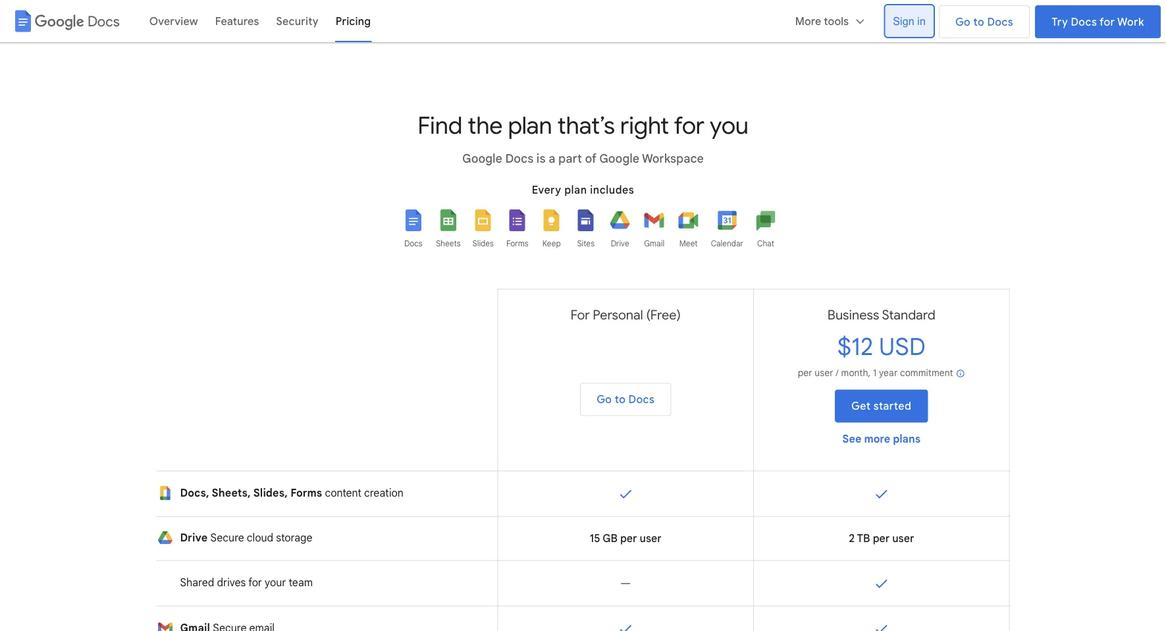 Task type: vqa. For each thing, say whether or not it's contained in the screenshot.
UPPER in Carmine'S Italian Restaurant - Upper West Side Italian Restaurant
no



Task type: describe. For each thing, give the bounding box(es) containing it.
for
[[571, 306, 590, 323]]

drive icon image
[[608, 208, 632, 232]]

sheets
[[436, 238, 461, 248]]

done for done
[[874, 486, 890, 502]]

shared
[[180, 576, 214, 589]]

business standard
[[828, 306, 936, 323]]

keep
[[543, 238, 561, 248]]

docs link
[[5, 5, 126, 37]]

drive for drive secure cloud storage
[[180, 531, 208, 544]]

0 horizontal spatial to
[[615, 393, 626, 406]]

month,
[[841, 367, 871, 379]]

sheets,
[[212, 486, 251, 500]]

overview
[[149, 15, 198, 28]]

sites icon image
[[574, 208, 598, 232]]

sheets icon image
[[437, 208, 460, 232]]

year
[[879, 367, 898, 379]]

security link
[[268, 5, 327, 37]]

slides
[[473, 238, 494, 248]]

info button
[[956, 368, 966, 379]]

0 horizontal spatial go to docs link
[[580, 383, 671, 416]]

try docs for work link
[[1036, 5, 1161, 38]]

(free)
[[646, 306, 681, 323]]

docs icon image for sheets
[[402, 208, 425, 232]]

1
[[873, 367, 877, 379]]

1 vertical spatial forms
[[291, 486, 322, 500]]

docs icon image for google docs is a part of google workspace
[[11, 9, 35, 33]]

more tools
[[796, 15, 849, 28]]

docs,
[[180, 486, 209, 500]]

google docs is a part of google workspace
[[462, 151, 704, 166]]

per for 2
[[873, 532, 890, 545]]

security
[[276, 15, 319, 28]]

cloud
[[247, 531, 273, 544]]

2 google from the left
[[600, 151, 640, 166]]

user for $12
[[815, 367, 834, 379]]

the
[[468, 110, 503, 140]]

part
[[559, 151, 582, 166]]

1 google from the left
[[462, 151, 503, 166]]

includes
[[590, 183, 635, 197]]

keep icon image
[[540, 208, 564, 232]]

work
[[1118, 15, 1145, 28]]

pricing
[[336, 15, 371, 28]]

1 horizontal spatial go to docs
[[956, 15, 1014, 28]]

secure
[[211, 531, 244, 544]]

chats icon image
[[754, 208, 778, 232]]

team
[[289, 576, 313, 589]]

pricing link
[[327, 5, 380, 37]]

meet
[[680, 238, 698, 248]]

chat
[[758, 238, 775, 248]]

info
[[956, 368, 966, 379]]

features link
[[207, 5, 268, 37]]

standard
[[882, 306, 936, 323]]

meet icon image
[[677, 208, 701, 232]]

gb
[[603, 532, 618, 545]]

shared drives for your team
[[180, 576, 313, 589]]

slides,
[[253, 486, 288, 500]]

find
[[418, 110, 462, 140]]

right
[[620, 110, 669, 140]]

gmail
[[644, 238, 665, 248]]

creation
[[364, 486, 404, 500]]

a
[[549, 151, 556, 166]]

done up 15 gb per user
[[618, 486, 634, 502]]

docs inside the try docs for work link
[[1071, 15, 1098, 28]]

tb
[[857, 532, 870, 545]]

sites
[[577, 238, 595, 248]]

for for shared drives for your team
[[248, 576, 262, 589]]

per for 15
[[620, 532, 637, 545]]

get
[[852, 400, 871, 413]]

features
[[215, 15, 259, 28]]

1 horizontal spatial forms
[[506, 238, 529, 248]]

drive secure cloud storage
[[180, 531, 312, 544]]

that's
[[558, 110, 615, 140]]

remove
[[618, 575, 634, 591]]

user for 2
[[893, 532, 914, 545]]

more tools link
[[787, 5, 875, 37]]

every plan includes
[[532, 183, 635, 197]]

business
[[828, 306, 880, 323]]

0 vertical spatial plan
[[508, 110, 552, 140]]

your
[[265, 576, 286, 589]]

24px image
[[855, 15, 866, 27]]

see
[[843, 432, 862, 446]]

for personal (free)
[[571, 306, 681, 323]]



Task type: locate. For each thing, give the bounding box(es) containing it.
0 horizontal spatial forms
[[291, 486, 322, 500]]

plans
[[893, 432, 921, 446]]

1 horizontal spatial go to docs link
[[939, 5, 1030, 38]]

done
[[618, 486, 634, 502], [874, 486, 890, 502], [874, 575, 890, 591]]

slides icon image
[[471, 208, 495, 232]]

0 horizontal spatial for
[[248, 576, 262, 589]]

you
[[710, 110, 749, 140]]

storage
[[276, 531, 312, 544]]

per inside $12 usd per user / month, 1 year commitment info
[[798, 367, 813, 379]]

0 horizontal spatial docs icon image
[[11, 9, 35, 33]]

personal
[[593, 306, 643, 323]]

1 horizontal spatial for
[[674, 110, 705, 140]]

see more plans
[[843, 432, 921, 446]]

2 vertical spatial for
[[248, 576, 262, 589]]

overview link
[[141, 5, 207, 37]]

user right tb
[[893, 532, 914, 545]]

in
[[918, 15, 926, 27]]

user right gb
[[640, 532, 662, 545]]

1 horizontal spatial per
[[798, 367, 813, 379]]

1 vertical spatial plan
[[565, 183, 587, 197]]

0 vertical spatial go to docs link
[[939, 5, 1030, 38]]

usd
[[879, 332, 926, 362]]

is
[[537, 151, 546, 166]]

1 horizontal spatial plan
[[565, 183, 587, 197]]

list
[[126, 0, 885, 42]]

docs icon image inside docs link
[[11, 9, 35, 33]]

of
[[585, 151, 597, 166]]

user
[[815, 367, 834, 379], [640, 532, 662, 545], [893, 532, 914, 545]]

plan up 'is' at top left
[[508, 110, 552, 140]]

list containing overview
[[126, 0, 885, 42]]

for up workspace
[[674, 110, 705, 140]]

find the plan that's right for you
[[418, 110, 749, 140]]

1 vertical spatial to
[[615, 393, 626, 406]]

drive right google drive image
[[180, 531, 208, 544]]

sign
[[893, 15, 915, 27]]

1 horizontal spatial drive
[[611, 238, 629, 248]]

done up 2 tb per user
[[874, 486, 890, 502]]

get started
[[852, 400, 912, 413]]

google right 'of'
[[600, 151, 640, 166]]

done for remove
[[874, 575, 890, 591]]

1 vertical spatial for
[[674, 110, 705, 140]]

google down the
[[462, 151, 503, 166]]

1 vertical spatial docs icon image
[[402, 208, 425, 232]]

docs
[[88, 12, 120, 30], [988, 15, 1014, 28], [1071, 15, 1098, 28], [506, 151, 534, 166], [404, 238, 423, 248], [629, 393, 655, 406]]

google
[[462, 151, 503, 166], [600, 151, 640, 166]]

google gmail image
[[157, 620, 174, 631]]

$12
[[838, 332, 874, 362]]

calendar icon image
[[716, 208, 739, 232]]

1 vertical spatial go to docs link
[[580, 383, 671, 416]]

try
[[1052, 15, 1069, 28]]

1 horizontal spatial google
[[600, 151, 640, 166]]

docs, sheets, slides, forms content creation
[[180, 486, 404, 500]]

2 horizontal spatial for
[[1100, 15, 1115, 28]]

get started link
[[835, 390, 928, 423]]

google drive image
[[157, 530, 174, 546]]

0 horizontal spatial go to docs
[[597, 393, 655, 406]]

1 horizontal spatial go
[[956, 15, 971, 28]]

0 vertical spatial forms
[[506, 238, 529, 248]]

go to docs link
[[939, 5, 1030, 38], [580, 383, 671, 416]]

for left work
[[1100, 15, 1115, 28]]

2 tb per user
[[849, 532, 914, 545]]

drive down drive icon at the top
[[611, 238, 629, 248]]

plan right every
[[565, 183, 587, 197]]

per
[[798, 367, 813, 379], [620, 532, 637, 545], [873, 532, 890, 545]]

commitment
[[900, 367, 954, 379]]

per right tb
[[873, 532, 890, 545]]

0 vertical spatial go
[[956, 15, 971, 28]]

drives
[[217, 576, 246, 589]]

forms down forms icon
[[506, 238, 529, 248]]

try docs for work
[[1052, 15, 1145, 28]]

drive
[[611, 238, 629, 248], [180, 531, 208, 544]]

sign in link
[[885, 5, 934, 37]]

1 horizontal spatial docs icon image
[[402, 208, 425, 232]]

go to docs
[[956, 15, 1014, 28], [597, 393, 655, 406]]

user left / at bottom right
[[815, 367, 834, 379]]

per left / at bottom right
[[798, 367, 813, 379]]

0 horizontal spatial google
[[462, 151, 503, 166]]

0 vertical spatial for
[[1100, 15, 1115, 28]]

go
[[956, 15, 971, 28], [597, 393, 612, 406]]

2
[[849, 532, 855, 545]]

0 vertical spatial drive
[[611, 238, 629, 248]]

more
[[864, 432, 891, 446]]

for left 'your'
[[248, 576, 262, 589]]

tools
[[824, 15, 849, 28]]

for for try docs for work
[[1100, 15, 1115, 28]]

0 horizontal spatial drive
[[180, 531, 208, 544]]

workspace
[[642, 151, 704, 166]]

0 horizontal spatial plan
[[508, 110, 552, 140]]

plan
[[508, 110, 552, 140], [565, 183, 587, 197]]

$12 usd per user / month, 1 year commitment info
[[798, 332, 966, 379]]

done down 2 tb per user
[[874, 575, 890, 591]]

google docs image
[[157, 485, 174, 501]]

drive for drive
[[611, 238, 629, 248]]

for
[[1100, 15, 1115, 28], [674, 110, 705, 140], [248, 576, 262, 589]]

per right gb
[[620, 532, 637, 545]]

user inside $12 usd per user / month, 1 year commitment info
[[815, 367, 834, 379]]

more
[[796, 15, 822, 28]]

docs inside docs link
[[88, 12, 120, 30]]

see more plans link
[[843, 432, 921, 446]]

2 horizontal spatial user
[[893, 532, 914, 545]]

2 horizontal spatial per
[[873, 532, 890, 545]]

1 vertical spatial go to docs
[[597, 393, 655, 406]]

/
[[836, 367, 839, 379]]

0 vertical spatial go to docs
[[956, 15, 1014, 28]]

user for 15
[[640, 532, 662, 545]]

started
[[874, 400, 912, 413]]

15 gb per user
[[590, 532, 662, 545]]

0 horizontal spatial user
[[640, 532, 662, 545]]

0 horizontal spatial go
[[597, 393, 612, 406]]

0 horizontal spatial per
[[620, 532, 637, 545]]

docs icon image
[[11, 9, 35, 33], [402, 208, 425, 232]]

sign in
[[893, 15, 926, 27]]

forms right slides,
[[291, 486, 322, 500]]

1 horizontal spatial user
[[815, 367, 834, 379]]

0 vertical spatial to
[[974, 15, 985, 28]]

every
[[532, 183, 562, 197]]

calendar
[[711, 238, 744, 248]]

1 horizontal spatial to
[[974, 15, 985, 28]]

1 vertical spatial go
[[597, 393, 612, 406]]

0 vertical spatial docs icon image
[[11, 9, 35, 33]]

to
[[974, 15, 985, 28], [615, 393, 626, 406]]

1 vertical spatial drive
[[180, 531, 208, 544]]

per for $12
[[798, 367, 813, 379]]

forms
[[506, 238, 529, 248], [291, 486, 322, 500]]

gmail icon image
[[643, 208, 666, 232]]

forms icon image
[[506, 208, 529, 232]]

15
[[590, 532, 600, 545]]

content
[[325, 486, 362, 500]]



